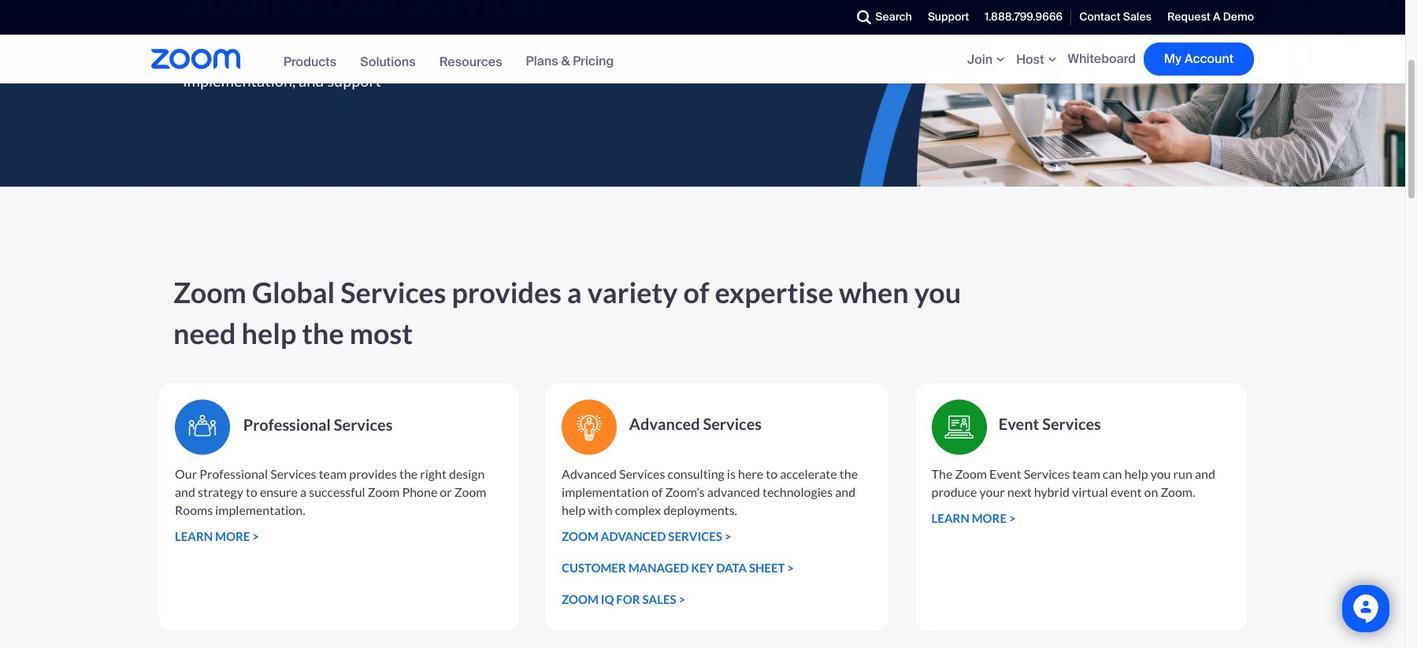 Task type: describe. For each thing, give the bounding box(es) containing it.
iq
[[601, 593, 614, 607]]

and inside the zoom event services team can help you run and produce your next hybrid virtual event on zoom.
[[1195, 466, 1216, 481]]

experts
[[290, 48, 342, 67]]

ensure
[[260, 484, 298, 499]]

my account
[[1164, 50, 1234, 67]]

> right "sheet" at the bottom
[[787, 561, 794, 575]]

zoom's
[[665, 484, 705, 499]]

on
[[1144, 484, 1158, 499]]

request a demo
[[1168, 10, 1254, 24]]

pricing
[[573, 53, 614, 69]]

products
[[284, 53, 337, 70]]

> right the sales
[[679, 593, 686, 607]]

services inside our professional services team provides the right design and strategy to ensure a successful zoom phone or zoom rooms implementation.
[[270, 466, 316, 481]]

technologies
[[763, 484, 833, 499]]

successful
[[309, 484, 365, 499]]

zoom logo image
[[151, 49, 240, 69]]

my account link
[[1144, 42, 1254, 76]]

host button
[[1016, 51, 1060, 67]]

help inside the zoom event services team can help you run and produce your next hybrid virtual event on zoom.
[[1125, 466, 1148, 481]]

advanced services consulting is here to accelerate the implementation of zoom's advanced technologies and help with complex deployments.
[[562, 466, 858, 517]]

plans & pricing
[[526, 53, 614, 69]]

complex
[[615, 502, 661, 517]]

to inside our professional services team provides the right design and strategy to ensure a successful zoom phone or zoom rooms implementation.
[[246, 484, 258, 499]]

learn more > for professional services
[[175, 530, 259, 544]]

request a demo link
[[1160, 0, 1254, 34]]

help inside "advanced services consulting is here to accelerate the implementation of zoom's advanced technologies and help with complex deployments."
[[562, 502, 586, 517]]

need
[[173, 316, 236, 350]]

consulting
[[668, 466, 725, 481]]

our professional services team provides the right design and strategy to ensure a successful zoom phone or zoom rooms implementation.
[[175, 466, 486, 517]]

a inside our professional services team provides the right design and strategy to ensure a successful zoom phone or zoom rooms implementation.
[[300, 484, 307, 499]]

be
[[345, 48, 362, 67]]

team inside our professional services team provides the right design and strategy to ensure a successful zoom phone or zoom rooms implementation.
[[319, 466, 347, 481]]

professional services
[[243, 416, 393, 434]]

customer managed key data sheet > link
[[562, 561, 794, 575]]

advanced for advanced services consulting is here to accelerate the implementation of zoom's advanced technologies and help with complex deployments.
[[562, 466, 617, 481]]

implementation
[[562, 484, 649, 499]]

services inside the zoom event services team can help you run and produce your next hybrid virtual event on zoom.
[[1024, 466, 1070, 481]]

let our team of experts be your resource and help you with consultation, implementation, and support
[[183, 48, 677, 90]]

search
[[875, 10, 912, 24]]

right
[[420, 466, 447, 481]]

to inside "advanced services consulting is here to accelerate the implementation of zoom's advanced technologies and help with complex deployments."
[[766, 466, 778, 481]]

customer
[[562, 561, 626, 575]]

your inside the zoom event services team can help you run and produce your next hybrid virtual event on zoom.
[[980, 484, 1005, 499]]

the zoom event services team can help you run and produce your next hybrid virtual event on zoom.
[[932, 466, 1216, 499]]

a
[[1213, 10, 1221, 24]]

sheet
[[749, 561, 785, 575]]

resource
[[400, 48, 461, 67]]

provides inside zoom global services provides a variety of expertise when you need help the most
[[452, 275, 562, 309]]

virtual
[[1072, 484, 1109, 499]]

zoom for zoom iq for sales >
[[562, 593, 599, 607]]

learn for professional services
[[175, 530, 213, 544]]

demo
[[1223, 10, 1254, 24]]

consultation,
[[587, 48, 677, 67]]

products button
[[284, 53, 337, 70]]

team inside the zoom event services team can help you run and produce your next hybrid virtual event on zoom.
[[1072, 466, 1101, 481]]

join
[[967, 51, 993, 67]]

here
[[738, 466, 764, 481]]

let
[[183, 48, 205, 67]]

zoom down the design
[[454, 484, 486, 499]]

hybrid
[[1034, 484, 1070, 499]]

is
[[727, 466, 736, 481]]

event
[[1111, 484, 1142, 499]]

with inside "advanced services consulting is here to accelerate the implementation of zoom's advanced technologies and help with complex deployments."
[[588, 502, 613, 517]]

most
[[350, 316, 413, 350]]

zoom inside the zoom event services team can help you run and produce your next hybrid virtual event on zoom.
[[955, 466, 987, 481]]

managed
[[628, 561, 689, 575]]

global
[[252, 275, 335, 309]]

event services
[[999, 414, 1101, 433]]

1.888.799.9666
[[985, 10, 1063, 24]]

strategy
[[198, 484, 243, 499]]

plans
[[526, 53, 558, 69]]

run
[[1174, 466, 1193, 481]]

the
[[932, 466, 953, 481]]

learn for event services
[[932, 511, 970, 526]]

zoom global services provides a variety of expertise when you need help the most
[[173, 275, 961, 350]]

1.888.799.9666 link
[[977, 0, 1071, 34]]

request
[[1168, 10, 1211, 24]]

whiteboard
[[1068, 50, 1136, 67]]

implementation,
[[183, 71, 296, 90]]

data
[[716, 561, 747, 575]]

&
[[561, 53, 570, 69]]

plans & pricing link
[[526, 53, 614, 69]]



Task type: vqa. For each thing, say whether or not it's contained in the screenshot.
teams
no



Task type: locate. For each thing, give the bounding box(es) containing it.
zoom left phone
[[368, 484, 400, 499]]

resources
[[439, 53, 502, 70]]

your inside let our team of experts be your resource and help you with consultation, implementation, and support
[[365, 48, 397, 67]]

support link
[[920, 0, 977, 34]]

and down accelerate on the bottom right of page
[[835, 484, 856, 499]]

1 vertical spatial learn more > link
[[175, 530, 259, 544]]

to up implementation.
[[246, 484, 258, 499]]

services up successful
[[334, 416, 393, 434]]

you left &
[[525, 48, 551, 67]]

help down implementation on the bottom left of page
[[562, 502, 586, 517]]

our
[[175, 466, 197, 481]]

with inside let our team of experts be your resource and help you with consultation, implementation, and support
[[554, 48, 584, 67]]

2 horizontal spatial team
[[1072, 466, 1101, 481]]

services up ensure
[[270, 466, 316, 481]]

the right accelerate on the bottom right of page
[[840, 466, 858, 481]]

learn more > down produce
[[932, 511, 1016, 526]]

a right ensure
[[300, 484, 307, 499]]

0 vertical spatial you
[[525, 48, 551, 67]]

sales
[[643, 593, 676, 607]]

support
[[327, 71, 381, 90]]

learn more > for event services
[[932, 511, 1016, 526]]

of left experts
[[273, 48, 287, 67]]

help up event
[[1125, 466, 1148, 481]]

and down products
[[299, 71, 324, 90]]

1 vertical spatial professional
[[199, 466, 268, 481]]

2 vertical spatial of
[[652, 484, 663, 499]]

2 horizontal spatial of
[[683, 275, 710, 309]]

advanced for advanced services
[[629, 415, 700, 434]]

> down implementation.
[[252, 530, 259, 544]]

0 horizontal spatial you
[[525, 48, 551, 67]]

help
[[492, 48, 522, 67], [241, 316, 296, 350], [1125, 466, 1148, 481], [562, 502, 586, 517]]

1 horizontal spatial more
[[972, 511, 1007, 526]]

more for event services
[[972, 511, 1007, 526]]

1 horizontal spatial learn more > link
[[932, 511, 1016, 526]]

you right the when
[[914, 275, 961, 309]]

0 vertical spatial to
[[766, 466, 778, 481]]

0 vertical spatial professional
[[243, 416, 331, 434]]

1 horizontal spatial a
[[567, 275, 582, 309]]

services up complex
[[619, 466, 665, 481]]

help left plans
[[492, 48, 522, 67]]

the
[[302, 316, 344, 350], [399, 466, 418, 481], [840, 466, 858, 481]]

sales
[[1123, 10, 1152, 24]]

0 horizontal spatial learn more > link
[[175, 530, 259, 544]]

more
[[972, 511, 1007, 526], [215, 530, 250, 544]]

0 horizontal spatial with
[[554, 48, 584, 67]]

learn more > link
[[932, 511, 1016, 526], [175, 530, 259, 544]]

zoom for zoom advanced services >
[[562, 530, 599, 544]]

solutions button
[[360, 53, 416, 70]]

> down next at bottom
[[1009, 511, 1016, 526]]

and inside our professional services team provides the right design and strategy to ensure a successful zoom phone or zoom rooms implementation.
[[175, 484, 195, 499]]

contact sales
[[1080, 10, 1152, 24]]

the down global
[[302, 316, 344, 350]]

0 vertical spatial learn more > link
[[932, 511, 1016, 526]]

1 horizontal spatial your
[[980, 484, 1005, 499]]

the inside our professional services team provides the right design and strategy to ensure a successful zoom phone or zoom rooms implementation.
[[399, 466, 418, 481]]

0 horizontal spatial advanced
[[562, 466, 617, 481]]

services up most
[[341, 275, 446, 309]]

you inside let our team of experts be your resource and help you with consultation, implementation, and support
[[525, 48, 551, 67]]

team up virtual
[[1072, 466, 1101, 481]]

event
[[999, 414, 1040, 433], [990, 466, 1022, 481]]

2 vertical spatial you
[[1151, 466, 1171, 481]]

or
[[440, 484, 452, 499]]

services
[[668, 530, 722, 544]]

key
[[691, 561, 714, 575]]

1 horizontal spatial learn more >
[[932, 511, 1016, 526]]

0 vertical spatial with
[[554, 48, 584, 67]]

with
[[554, 48, 584, 67], [588, 502, 613, 517]]

advanced services
[[629, 415, 762, 434]]

0 horizontal spatial provides
[[349, 466, 397, 481]]

learn more > down rooms
[[175, 530, 259, 544]]

1 vertical spatial provides
[[349, 466, 397, 481]]

provides inside our professional services team provides the right design and strategy to ensure a successful zoom phone or zoom rooms implementation.
[[349, 466, 397, 481]]

of inside zoom global services provides a variety of expertise when you need help the most
[[683, 275, 710, 309]]

for
[[616, 593, 640, 607]]

1 zoom from the top
[[562, 530, 599, 544]]

1 horizontal spatial learn
[[932, 511, 970, 526]]

team up implementation,
[[235, 48, 270, 67]]

1 horizontal spatial advanced
[[629, 415, 700, 434]]

1 vertical spatial you
[[914, 275, 961, 309]]

contact
[[1080, 10, 1121, 24]]

of
[[273, 48, 287, 67], [683, 275, 710, 309], [652, 484, 663, 499]]

zoom
[[173, 275, 247, 309], [955, 466, 987, 481], [368, 484, 400, 499], [454, 484, 486, 499]]

services up hybrid
[[1024, 466, 1070, 481]]

2 horizontal spatial the
[[840, 466, 858, 481]]

implementation.
[[215, 502, 305, 517]]

the inside zoom global services provides a variety of expertise when you need help the most
[[302, 316, 344, 350]]

services inside zoom global services provides a variety of expertise when you need help the most
[[341, 275, 446, 309]]

team
[[235, 48, 270, 67], [319, 466, 347, 481], [1072, 466, 1101, 481]]

help inside zoom global services provides a variety of expertise when you need help the most
[[241, 316, 296, 350]]

services
[[341, 275, 446, 309], [1043, 414, 1101, 433], [703, 415, 762, 434], [334, 416, 393, 434], [270, 466, 316, 481], [619, 466, 665, 481], [1024, 466, 1070, 481]]

you
[[525, 48, 551, 67], [914, 275, 961, 309], [1151, 466, 1171, 481]]

support
[[928, 10, 969, 24]]

your left next at bottom
[[980, 484, 1005, 499]]

team inside let our team of experts be your resource and help you with consultation, implementation, and support
[[235, 48, 270, 67]]

1 horizontal spatial with
[[588, 502, 613, 517]]

to
[[766, 466, 778, 481], [246, 484, 258, 499]]

zoom advanced services >
[[562, 530, 732, 544]]

learn more > link for professional services
[[175, 530, 259, 544]]

0 vertical spatial zoom
[[562, 530, 599, 544]]

help inside let our team of experts be your resource and help you with consultation, implementation, and support
[[492, 48, 522, 67]]

zoom up the customer
[[562, 530, 599, 544]]

0 vertical spatial more
[[972, 511, 1007, 526]]

advanced up implementation on the bottom left of page
[[562, 466, 617, 481]]

0 horizontal spatial to
[[246, 484, 258, 499]]

0 vertical spatial event
[[999, 414, 1040, 433]]

1 vertical spatial zoom
[[562, 593, 599, 607]]

learn down rooms
[[175, 530, 213, 544]]

advanced
[[707, 484, 760, 499]]

0 vertical spatial learn
[[932, 511, 970, 526]]

1 vertical spatial learn
[[175, 530, 213, 544]]

professional up the strategy
[[199, 466, 268, 481]]

0 horizontal spatial team
[[235, 48, 270, 67]]

0 horizontal spatial your
[[365, 48, 397, 67]]

1 horizontal spatial of
[[652, 484, 663, 499]]

1 vertical spatial to
[[246, 484, 258, 499]]

1 vertical spatial your
[[980, 484, 1005, 499]]

0 horizontal spatial learn more >
[[175, 530, 259, 544]]

and down our
[[175, 484, 195, 499]]

customer managed key data sheet >
[[562, 561, 794, 575]]

advanced
[[629, 415, 700, 434], [562, 466, 617, 481]]

search image
[[857, 10, 872, 24]]

host
[[1016, 51, 1044, 67]]

rooms
[[175, 502, 213, 517]]

next
[[1008, 484, 1032, 499]]

contact sales link
[[1072, 0, 1160, 34]]

a inside zoom global services provides a variety of expertise when you need help the most
[[567, 275, 582, 309]]

variety
[[587, 275, 678, 309]]

zoom up produce
[[955, 466, 987, 481]]

a left variety
[[567, 275, 582, 309]]

0 horizontal spatial of
[[273, 48, 287, 67]]

of right variety
[[683, 275, 710, 309]]

you inside zoom global services provides a variety of expertise when you need help the most
[[914, 275, 961, 309]]

1 horizontal spatial provides
[[452, 275, 562, 309]]

zoom left "iq"
[[562, 593, 599, 607]]

the inside "advanced services consulting is here to accelerate the implementation of zoom's advanced technologies and help with complex deployments."
[[840, 466, 858, 481]]

learn more > link down produce
[[932, 511, 1016, 526]]

advanced inside "advanced services consulting is here to accelerate the implementation of zoom's advanced technologies and help with complex deployments."
[[562, 466, 617, 481]]

1 horizontal spatial to
[[766, 466, 778, 481]]

zoom
[[562, 530, 599, 544], [562, 593, 599, 607]]

join button
[[967, 51, 1009, 67]]

zoom advanced services > link
[[562, 530, 732, 544]]

1 vertical spatial advanced
[[562, 466, 617, 481]]

expertise
[[715, 275, 834, 309]]

my
[[1164, 50, 1182, 67]]

services up the zoom event services team can help you run and produce your next hybrid virtual event on zoom.
[[1043, 414, 1101, 433]]

and inside "advanced services consulting is here to accelerate the implementation of zoom's advanced technologies and help with complex deployments."
[[835, 484, 856, 499]]

more down implementation.
[[215, 530, 250, 544]]

team up successful
[[319, 466, 347, 481]]

professional up ensure
[[243, 416, 331, 434]]

0 horizontal spatial learn
[[175, 530, 213, 544]]

>
[[1009, 511, 1016, 526], [252, 530, 259, 544], [725, 530, 732, 544], [787, 561, 794, 575], [679, 593, 686, 607]]

1 horizontal spatial you
[[914, 275, 961, 309]]

services up is
[[703, 415, 762, 434]]

learn more >
[[932, 511, 1016, 526], [175, 530, 259, 544]]

0 horizontal spatial the
[[302, 316, 344, 350]]

0 vertical spatial learn more >
[[932, 511, 1016, 526]]

deployments.
[[664, 502, 737, 517]]

you inside the zoom event services team can help you run and produce your next hybrid virtual event on zoom.
[[1151, 466, 1171, 481]]

can
[[1103, 466, 1122, 481]]

0 vertical spatial advanced
[[629, 415, 700, 434]]

accelerate
[[780, 466, 837, 481]]

a
[[567, 275, 582, 309], [300, 484, 307, 499]]

0 vertical spatial your
[[365, 48, 397, 67]]

1 vertical spatial event
[[990, 466, 1022, 481]]

advanced
[[601, 530, 666, 544]]

phone
[[402, 484, 438, 499]]

zoom iq for sales > link
[[562, 593, 686, 607]]

our
[[208, 48, 232, 67]]

zoom inside zoom global services provides a variety of expertise when you need help the most
[[173, 275, 247, 309]]

whiteboard link
[[1068, 50, 1136, 67]]

1 vertical spatial a
[[300, 484, 307, 499]]

more down produce
[[972, 511, 1007, 526]]

1 horizontal spatial team
[[319, 466, 347, 481]]

more for professional services
[[215, 530, 250, 544]]

design
[[449, 466, 485, 481]]

1 vertical spatial more
[[215, 530, 250, 544]]

2 zoom from the top
[[562, 593, 599, 607]]

2 horizontal spatial you
[[1151, 466, 1171, 481]]

1 vertical spatial with
[[588, 502, 613, 517]]

professional inside our professional services team provides the right design and strategy to ensure a successful zoom phone or zoom rooms implementation.
[[199, 466, 268, 481]]

the up phone
[[399, 466, 418, 481]]

None search field
[[800, 5, 853, 30]]

> up "data" at the bottom
[[725, 530, 732, 544]]

0 horizontal spatial more
[[215, 530, 250, 544]]

0 vertical spatial provides
[[452, 275, 562, 309]]

learn more > link down rooms
[[175, 530, 259, 544]]

of inside "advanced services consulting is here to accelerate the implementation of zoom's advanced technologies and help with complex deployments."
[[652, 484, 663, 499]]

help down global
[[241, 316, 296, 350]]

to right here
[[766, 466, 778, 481]]

1 vertical spatial learn more >
[[175, 530, 259, 544]]

resources button
[[439, 53, 502, 70]]

and right the run
[[1195, 466, 1216, 481]]

learn
[[932, 511, 970, 526], [175, 530, 213, 544]]

advanced up consulting
[[629, 415, 700, 434]]

event inside the zoom event services team can help you run and produce your next hybrid virtual event on zoom.
[[990, 466, 1022, 481]]

when
[[839, 275, 909, 309]]

1 vertical spatial of
[[683, 275, 710, 309]]

and right resource
[[464, 48, 489, 67]]

1 horizontal spatial the
[[399, 466, 418, 481]]

learn more > link for event services
[[932, 511, 1016, 526]]

of inside let our team of experts be your resource and help you with consultation, implementation, and support
[[273, 48, 287, 67]]

zoom iq for sales >
[[562, 593, 686, 607]]

solutions
[[360, 53, 416, 70]]

0 vertical spatial of
[[273, 48, 287, 67]]

you up on at bottom right
[[1151, 466, 1171, 481]]

account
[[1185, 50, 1234, 67]]

learn down produce
[[932, 511, 970, 526]]

zoom.
[[1161, 484, 1196, 499]]

your right the be
[[365, 48, 397, 67]]

services inside "advanced services consulting is here to accelerate the implementation of zoom's advanced technologies and help with complex deployments."
[[619, 466, 665, 481]]

0 vertical spatial a
[[567, 275, 582, 309]]

search image
[[857, 10, 872, 24]]

zoom up 'need'
[[173, 275, 247, 309]]

of up complex
[[652, 484, 663, 499]]

0 horizontal spatial a
[[300, 484, 307, 499]]



